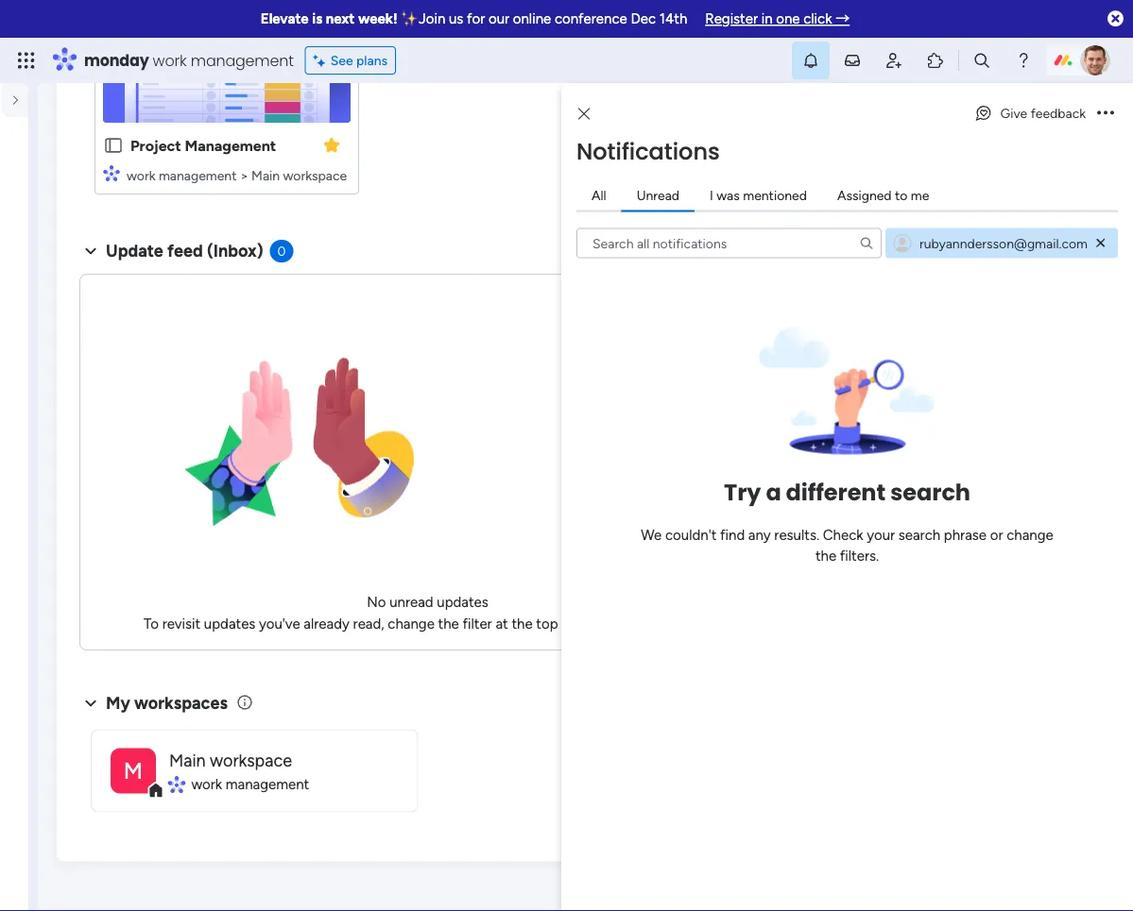 Task type: locate. For each thing, give the bounding box(es) containing it.
0 horizontal spatial updates
[[204, 616, 255, 633]]

my
[[106, 694, 130, 714]]

your up made
[[876, 347, 906, 365]]

1 horizontal spatial change
[[1007, 527, 1053, 544]]

option
[[0, 264, 28, 267]]

week!
[[358, 10, 397, 27]]

get
[[876, 472, 899, 490]]

1 horizontal spatial in
[[976, 347, 987, 365]]

1 vertical spatial in
[[976, 347, 987, 365]]

management down elevate
[[191, 50, 294, 71]]

remove from favorites image
[[322, 136, 341, 155]]

corner
[[586, 616, 628, 633]]

✨
[[401, 10, 415, 27]]

2 horizontal spatial the
[[815, 548, 836, 565]]

boost your workflow in minutes with ready-made templates
[[833, 347, 1079, 387]]

a
[[766, 477, 781, 508]]

1 vertical spatial change
[[388, 616, 435, 633]]

management down project management
[[159, 168, 237, 184]]

change inside we couldn't find any results. check your search phrase or change the filters.
[[1007, 527, 1053, 544]]

your up filters.
[[867, 527, 895, 544]]

0 horizontal spatial main
[[169, 751, 206, 771]]

our
[[489, 10, 509, 27]]

to
[[144, 616, 159, 633]]

work down main workspace
[[191, 777, 222, 794]]

management
[[191, 50, 294, 71], [159, 168, 237, 184], [226, 777, 309, 794]]

workspace down "remove from favorites" "image"
[[283, 168, 347, 184]]

1 horizontal spatial updates
[[437, 595, 488, 612]]

plans
[[356, 52, 388, 69]]

workspace up the work management
[[210, 751, 292, 771]]

templates right explore
[[956, 411, 1024, 429]]

0 vertical spatial main
[[251, 168, 280, 184]]

already
[[304, 616, 350, 633]]

search image
[[859, 236, 874, 251]]

templates down "workflow"
[[918, 369, 986, 387]]

all
[[592, 188, 606, 204]]

search up getting at right
[[890, 477, 970, 508]]

no
[[367, 595, 386, 612]]

online
[[513, 10, 551, 27]]

workspace
[[283, 168, 347, 184], [210, 751, 292, 771]]

conference
[[555, 10, 627, 27]]

1 vertical spatial your
[[867, 527, 895, 544]]

in
[[761, 10, 773, 27], [976, 347, 987, 365]]

in left the minutes on the right top of the page
[[976, 347, 987, 365]]

lottie animation image
[[144, 291, 446, 593], [0, 807, 28, 912]]

is
[[312, 10, 322, 27]]

0 vertical spatial templates
[[918, 369, 986, 387]]

0 vertical spatial updates
[[437, 595, 488, 612]]

boost
[[833, 347, 872, 365]]

unread
[[637, 188, 680, 204]]

2 vertical spatial work
[[191, 777, 222, 794]]

search everything image
[[972, 51, 991, 70]]

work management
[[191, 777, 309, 794]]

see
[[330, 52, 353, 69]]

main right the workspace image
[[169, 751, 206, 771]]

1 horizontal spatial lottie animation element
[[144, 291, 446, 593]]

change
[[1007, 527, 1053, 544], [388, 616, 435, 633]]

try
[[724, 477, 761, 508]]

select product image
[[17, 51, 36, 70]]

management for work management
[[226, 777, 309, 794]]

lottie animation image for right lottie animation 'element'
[[144, 291, 446, 593]]

assigned to me
[[837, 188, 929, 204]]

getting started
[[896, 526, 990, 543]]

search
[[890, 477, 970, 508], [898, 527, 940, 544]]

any
[[748, 527, 771, 544]]

give feedback button
[[966, 98, 1093, 129]]

was
[[717, 188, 740, 204]]

1 vertical spatial work
[[127, 168, 155, 184]]

0 horizontal spatial change
[[388, 616, 435, 633]]

unread
[[390, 595, 433, 612]]

in left one
[[761, 10, 773, 27]]

main right >
[[251, 168, 280, 184]]

minutes
[[991, 347, 1045, 365]]

1 vertical spatial management
[[159, 168, 237, 184]]

one
[[776, 10, 800, 27]]

change right or
[[1007, 527, 1053, 544]]

updates up the 'filter'
[[437, 595, 488, 612]]

give feedback
[[1000, 105, 1086, 121]]

ready-
[[833, 369, 877, 387]]

0 horizontal spatial in
[[761, 10, 773, 27]]

m
[[124, 758, 143, 786]]

1 vertical spatial updates
[[204, 616, 255, 633]]

i
[[710, 188, 713, 204]]

the right at
[[512, 616, 533, 633]]

1 vertical spatial lottie animation element
[[0, 807, 28, 912]]

0 horizontal spatial lottie animation element
[[0, 807, 28, 912]]

the down check
[[815, 548, 836, 565]]

filter
[[463, 616, 492, 633]]

change inside no unread updates to revisit updates you've already read, change the filter at the top left corner of your feed.
[[388, 616, 435, 633]]

1 vertical spatial search
[[898, 527, 940, 544]]

1 horizontal spatial lottie animation image
[[144, 291, 446, 593]]

main
[[251, 168, 280, 184], [169, 751, 206, 771]]

list box
[[0, 261, 38, 552]]

1 vertical spatial templates
[[956, 411, 1024, 429]]

management down main workspace
[[226, 777, 309, 794]]

terry turtle image
[[1080, 45, 1110, 76]]

top
[[536, 616, 558, 633]]

1 vertical spatial lottie animation image
[[0, 807, 28, 912]]

me
[[911, 188, 929, 204]]

updates
[[437, 595, 488, 612], [204, 616, 255, 633]]

0 vertical spatial lottie animation element
[[144, 291, 446, 593]]

your inside we couldn't find any results. check your search phrase or change the filters.
[[867, 527, 895, 544]]

search inside we couldn't find any results. check your search phrase or change the filters.
[[898, 527, 940, 544]]

you've
[[259, 616, 300, 633]]

lottie animation element
[[144, 291, 446, 593], [0, 807, 28, 912]]

workspace image
[[111, 749, 156, 795]]

filters.
[[840, 548, 879, 565]]

the inside we couldn't find any results. check your search phrase or change the filters.
[[815, 548, 836, 565]]

the
[[815, 548, 836, 565], [438, 616, 459, 633], [512, 616, 533, 633]]

made
[[877, 369, 914, 387]]

feed.
[[680, 616, 712, 633]]

work management > main workspace
[[127, 168, 347, 184]]

your right of
[[648, 616, 676, 633]]

work
[[153, 50, 187, 71], [127, 168, 155, 184], [191, 777, 222, 794]]

dec
[[631, 10, 656, 27]]

None search field
[[576, 228, 882, 258]]

&
[[863, 472, 872, 490]]

0
[[277, 244, 286, 260]]

results.
[[774, 527, 819, 544]]

2 vertical spatial management
[[226, 777, 309, 794]]

mobile
[[936, 87, 979, 104]]

update
[[106, 241, 163, 262]]

templates
[[918, 369, 986, 387], [956, 411, 1024, 429]]

learn & get inspired
[[821, 472, 957, 490]]

0 vertical spatial lottie animation image
[[144, 291, 446, 593]]

at
[[496, 616, 508, 633]]

install
[[868, 87, 906, 104]]

0 horizontal spatial lottie animation image
[[0, 807, 28, 912]]

updates right revisit in the bottom left of the page
[[204, 616, 255, 633]]

0 vertical spatial in
[[761, 10, 773, 27]]

explore templates button
[[833, 401, 1093, 439]]

check
[[823, 527, 863, 544]]

your
[[876, 347, 906, 365], [867, 527, 895, 544], [648, 616, 676, 633]]

management for work management > main workspace
[[159, 168, 237, 184]]

change down unread
[[388, 616, 435, 633]]

apps image
[[926, 51, 945, 70]]

→
[[836, 10, 850, 27]]

getting started element
[[821, 507, 1105, 583]]

app
[[982, 87, 1009, 104]]

the left the 'filter'
[[438, 616, 459, 633]]

lottie animation image for the leftmost lottie animation 'element'
[[0, 807, 28, 912]]

work down project on the left top
[[127, 168, 155, 184]]

work right monday
[[153, 50, 187, 71]]

search left phrase
[[898, 527, 940, 544]]

notifications
[[576, 136, 720, 167]]

0 vertical spatial change
[[1007, 527, 1053, 544]]

0 vertical spatial your
[[876, 347, 906, 365]]

with
[[1049, 347, 1079, 365]]

2 vertical spatial your
[[648, 616, 676, 633]]



Task type: vqa. For each thing, say whether or not it's contained in the screenshot.
Upload Your Photo link
no



Task type: describe. For each thing, give the bounding box(es) containing it.
started
[[946, 526, 990, 543]]

click
[[803, 10, 832, 27]]

or
[[990, 527, 1003, 544]]

1 vertical spatial workspace
[[210, 751, 292, 771]]

to
[[895, 188, 908, 204]]

inspired
[[903, 472, 957, 490]]

us
[[449, 10, 463, 27]]

phrase
[[944, 527, 987, 544]]

help image
[[1014, 51, 1033, 70]]

see plans
[[330, 52, 388, 69]]

install our mobile app
[[868, 87, 1009, 104]]

explore
[[902, 411, 952, 429]]

(inbox)
[[207, 241, 263, 262]]

notifications image
[[801, 51, 820, 70]]

0 vertical spatial search
[[890, 477, 970, 508]]

close update feed (inbox) image
[[79, 241, 102, 263]]

elevate
[[261, 10, 309, 27]]

left
[[562, 616, 583, 633]]

0 vertical spatial workspace
[[283, 168, 347, 184]]

1 horizontal spatial the
[[512, 616, 533, 633]]

project
[[130, 137, 181, 155]]

our
[[909, 87, 933, 104]]

Search all notifications search field
[[576, 228, 882, 258]]

templates image image
[[838, 199, 1088, 329]]

we couldn't find any results. check your search phrase or change the filters.
[[641, 527, 1053, 565]]

monday work management
[[84, 50, 294, 71]]

main workspace
[[169, 751, 292, 771]]

assigned
[[837, 188, 892, 204]]

invite members image
[[885, 51, 903, 70]]

revisit
[[162, 616, 201, 633]]

templates inside boost your workflow in minutes with ready-made templates
[[918, 369, 986, 387]]

elevate is next week! ✨ join us for our online conference dec 14th
[[261, 10, 687, 27]]

register in one click → link
[[705, 10, 850, 27]]

public board image
[[103, 136, 124, 156]]

work for work management > main workspace
[[127, 168, 155, 184]]

templates inside button
[[956, 411, 1024, 429]]

inbox image
[[843, 51, 862, 70]]

feed
[[167, 241, 203, 262]]

0 vertical spatial work
[[153, 50, 187, 71]]

of
[[631, 616, 645, 633]]

register
[[705, 10, 758, 27]]

close my workspaces image
[[79, 693, 102, 716]]

give
[[1000, 105, 1027, 121]]

your inside boost your workflow in minutes with ready-made templates
[[876, 347, 906, 365]]

rubyanndersson@gmail.com image
[[893, 234, 912, 253]]

install our mobile app link
[[868, 85, 1105, 106]]

for
[[467, 10, 485, 27]]

different
[[786, 477, 886, 508]]

see plans button
[[305, 46, 396, 75]]

rubyanndersson@gmail.com button
[[885, 228, 1118, 258]]

update feed (inbox)
[[106, 241, 263, 262]]

in inside boost your workflow in minutes with ready-made templates
[[976, 347, 987, 365]]

workflow
[[910, 347, 972, 365]]

workspace options image
[[13, 187, 32, 206]]

we
[[641, 527, 662, 544]]

workspaces
[[134, 694, 228, 714]]

no unread updates to revisit updates you've already read, change the filter at the top left corner of your feed.
[[144, 595, 712, 633]]

couldn't
[[665, 527, 717, 544]]

project management
[[130, 137, 276, 155]]

rubyanndersson@gmail.com
[[919, 235, 1088, 251]]

your inside no unread updates to revisit updates you've already read, change the filter at the top left corner of your feed.
[[648, 616, 676, 633]]

read,
[[353, 616, 384, 633]]

mentioned
[[743, 188, 807, 204]]

monday
[[84, 50, 149, 71]]

1 vertical spatial main
[[169, 751, 206, 771]]

i was mentioned
[[710, 188, 807, 204]]

>
[[240, 168, 248, 184]]

my workspaces
[[106, 694, 228, 714]]

find
[[720, 527, 745, 544]]

next
[[326, 10, 355, 27]]

work for work management
[[191, 777, 222, 794]]

try a different search
[[724, 477, 970, 508]]

options image
[[1097, 107, 1114, 120]]

learn
[[821, 472, 859, 490]]

management
[[185, 137, 276, 155]]

0 horizontal spatial the
[[438, 616, 459, 633]]

register in one click →
[[705, 10, 850, 27]]

1 horizontal spatial main
[[251, 168, 280, 184]]

0 vertical spatial management
[[191, 50, 294, 71]]

explore templates
[[902, 411, 1024, 429]]

feedback
[[1031, 105, 1086, 121]]

join
[[419, 10, 445, 27]]



